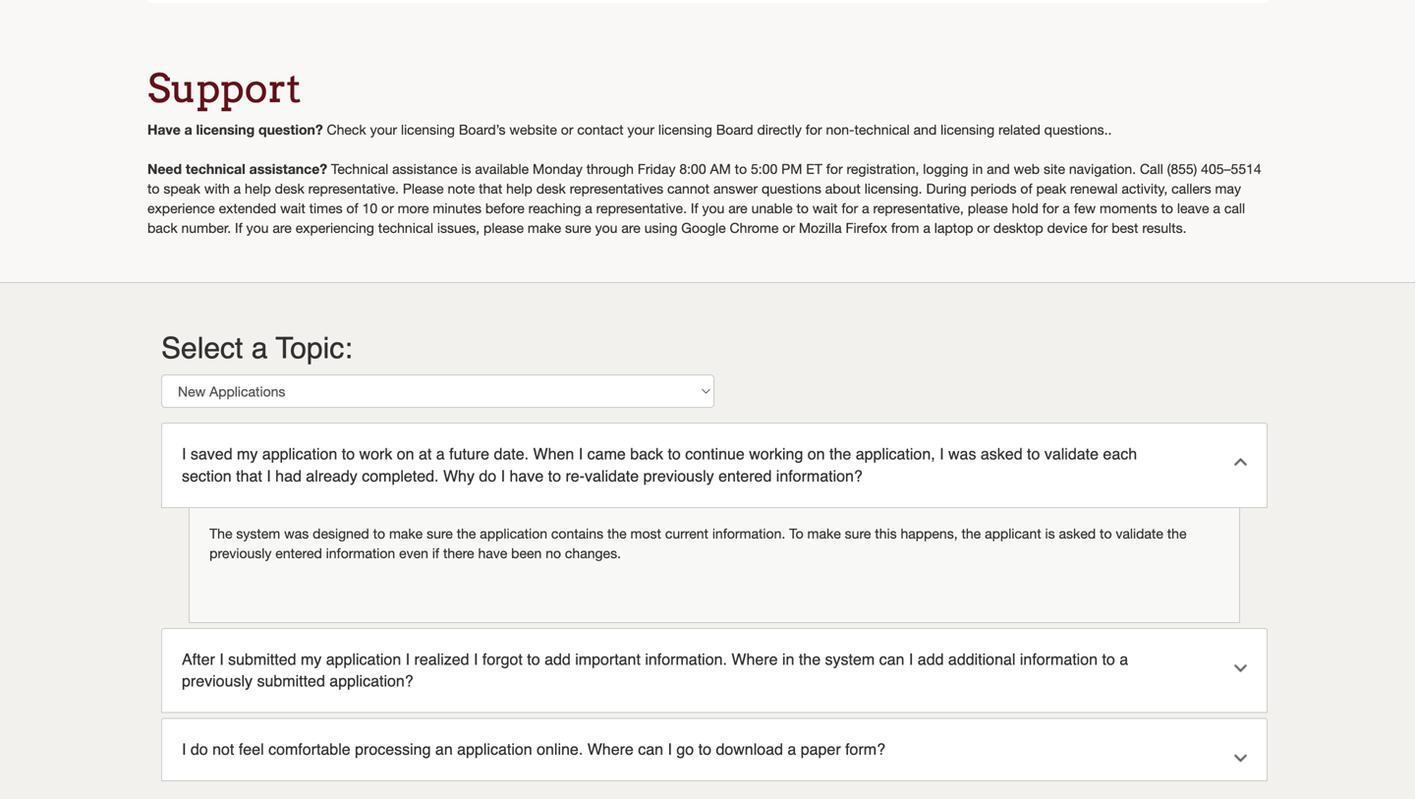 Task type: describe. For each thing, give the bounding box(es) containing it.
available
[[475, 161, 529, 177]]

have inside the system was designed to make sure the application contains the most current information. to make sure this happens, the applicant is asked to validate the previously entered information even if there have been no changes.
[[478, 545, 507, 561]]

sure inside technical assistance is available monday through friday 8:00 am to 5:00 pm et for registration, logging in and web site navigation. call (855) 405–5514 to speak with a help desk representative. please note that help desk representatives cannot answer questions about licensing. during periods of peak renewal activity, callers may experience extended wait times of 10 or more minutes before reaching a representative. if you are unable to wait for a representative, please hold for a few moments to leave a call back number. if you are experiencing technical issues, please make sure you are using google chrome or mozilla firefox from a laptop or desktop device for best results.
[[565, 220, 591, 236]]

can inside after i submitted my application i realized i forgot to add important information. where in the system can i add additional information to a previously submitted application?
[[879, 650, 905, 668]]

questions
[[762, 180, 822, 197]]

do inside i saved my application to work on at a future date. when i came back to continue working on the application, i was asked to validate each section that i had already completed. why do i have to re-validate previously entered information?
[[479, 467, 497, 485]]

call
[[1224, 200, 1245, 216]]

in inside technical assistance is available monday through friday 8:00 am to 5:00 pm et for registration, logging in and web site navigation. call (855) 405–5514 to speak with a help desk representative. please note that help desk representatives cannot answer questions about licensing. during periods of peak renewal activity, callers may experience extended wait times of 10 or more minutes before reaching a representative. if you are unable to wait for a representative, please hold for a few moments to leave a call back number. if you are experiencing technical issues, please make sure you are using google chrome or mozilla firefox from a laptop or desktop device for best results.
[[972, 161, 983, 177]]

have
[[147, 121, 181, 138]]

web
[[1014, 161, 1040, 177]]

peak
[[1036, 180, 1067, 197]]

2 wait from the left
[[813, 200, 838, 216]]

application?
[[330, 672, 413, 690]]

extended
[[219, 200, 276, 216]]

working
[[749, 445, 803, 463]]

the system was designed to make sure the application contains the most current information. to make sure this happens, the applicant is asked to validate the previously entered information even if there have been no changes.
[[209, 525, 1187, 561]]

0 vertical spatial of
[[1021, 180, 1033, 197]]

moments
[[1100, 200, 1157, 216]]

back inside i saved my application to work on at a future date. when i came back to continue working on the application, i was asked to validate each section that i had already completed. why do i have to re-validate previously entered information?
[[630, 445, 663, 463]]

leave
[[1177, 200, 1209, 216]]

i left realized
[[406, 650, 410, 668]]

future
[[449, 445, 490, 463]]

application inside after i submitted my application i realized i forgot to add important information. where in the system can i add additional information to a previously submitted application?
[[326, 650, 401, 668]]

5:00
[[751, 161, 778, 177]]

application,
[[856, 445, 935, 463]]

realized
[[414, 650, 469, 668]]

have inside i saved my application to work on at a future date. when i came back to continue working on the application, i was asked to validate each section that i had already completed. why do i have to re-validate previously entered information?
[[510, 467, 544, 485]]

was inside i saved my application to work on at a future date. when i came back to continue working on the application, i was asked to validate each section that i had already completed. why do i have to re-validate previously entered information?
[[948, 445, 976, 463]]

back inside technical assistance is available monday through friday 8:00 am to 5:00 pm et for registration, logging in and web site navigation. call (855) 405–5514 to speak with a help desk representative. please note that help desk representatives cannot answer questions about licensing. during periods of peak renewal activity, callers may experience extended wait times of 10 or more minutes before reaching a representative. if you are unable to wait for a representative, please hold for a few moments to leave a call back number. if you are experiencing technical issues, please make sure you are using google chrome or mozilla firefox from a laptop or desktop device for best results.
[[147, 220, 178, 236]]

even
[[399, 545, 428, 561]]

1 help from the left
[[245, 180, 271, 197]]

friday
[[638, 161, 676, 177]]

and inside technical assistance is available monday through friday 8:00 am to 5:00 pm et for registration, logging in and web site navigation. call (855) 405–5514 to speak with a help desk representative. please note that help desk representatives cannot answer questions about licensing. during periods of peak renewal activity, callers may experience extended wait times of 10 or more minutes before reaching a representative. if you are unable to wait for a representative, please hold for a few moments to leave a call back number. if you are experiencing technical issues, please make sure you are using google chrome or mozilla firefox from a laptop or desktop device for best results.
[[987, 161, 1010, 177]]

application inside the system was designed to make sure the application contains the most current information. to make sure this happens, the applicant is asked to validate the previously entered information even if there have been no changes.
[[480, 525, 547, 541]]

i left go at left bottom
[[668, 740, 672, 758]]

not
[[212, 740, 234, 758]]

0 horizontal spatial representative.
[[308, 180, 399, 197]]

or left contact
[[561, 121, 573, 138]]

came
[[587, 445, 626, 463]]

with
[[204, 180, 230, 197]]

go
[[677, 740, 694, 758]]

or down unable
[[783, 220, 795, 236]]

saved
[[191, 445, 233, 463]]

2 on from the left
[[808, 445, 825, 463]]

important
[[575, 650, 641, 668]]

already
[[306, 467, 358, 485]]

10
[[362, 200, 378, 216]]

that inside technical assistance is available monday through friday 8:00 am to 5:00 pm et for registration, logging in and web site navigation. call (855) 405–5514 to speak with a help desk representative. please note that help desk representatives cannot answer questions about licensing. during periods of peak renewal activity, callers may experience extended wait times of 10 or more minutes before reaching a representative. if you are unable to wait for a representative, please hold for a few moments to leave a call back number. if you are experiencing technical issues, please make sure you are using google chrome or mozilla firefox from a laptop or desktop device for best results.
[[479, 180, 502, 197]]

current
[[665, 525, 709, 541]]

pm
[[782, 161, 802, 177]]

number.
[[181, 220, 231, 236]]

entered inside the system was designed to make sure the application contains the most current information. to make sure this happens, the applicant is asked to validate the previously entered information even if there have been no changes.
[[276, 545, 322, 561]]

i left "forgot" at the bottom
[[474, 650, 478, 668]]

1 your from the left
[[370, 121, 397, 138]]

in inside after i submitted my application i realized i forgot to add important information. where in the system can i add additional information to a previously submitted application?
[[782, 650, 795, 668]]

desktop
[[994, 220, 1044, 236]]

an
[[435, 740, 453, 758]]

a inside after i submitted my application i realized i forgot to add important information. where in the system can i add additional information to a previously submitted application?
[[1120, 650, 1128, 668]]

asked inside i saved my application to work on at a future date. when i came back to continue working on the application, i was asked to validate each section that i had already completed. why do i have to re-validate previously entered information?
[[981, 445, 1023, 463]]

1 vertical spatial do
[[191, 740, 208, 758]]

re-
[[566, 467, 585, 485]]

0 vertical spatial validate
[[1045, 445, 1099, 463]]

information inside after i submitted my application i realized i forgot to add important information. where in the system can i add additional information to a previously submitted application?
[[1020, 650, 1098, 668]]

forgot
[[483, 650, 523, 668]]

2 add from the left
[[918, 650, 944, 668]]

comfortable
[[268, 740, 351, 758]]

make inside technical assistance is available monday through friday 8:00 am to 5:00 pm et for registration, logging in and web site navigation. call (855) 405–5514 to speak with a help desk representative. please note that help desk representatives cannot answer questions about licensing. during periods of peak renewal activity, callers may experience extended wait times of 10 or more minutes before reaching a representative. if you are unable to wait for a representative, please hold for a few moments to leave a call back number. if you are experiencing technical issues, please make sure you are using google chrome or mozilla firefox from a laptop or desktop device for best results.
[[528, 220, 561, 236]]

issues,
[[437, 220, 480, 236]]

experience
[[147, 200, 215, 216]]

0 horizontal spatial you
[[246, 220, 269, 236]]

this
[[875, 525, 897, 541]]

system inside after i submitted my application i realized i forgot to add important information. where in the system can i add additional information to a previously submitted application?
[[825, 650, 875, 668]]

asked inside the system was designed to make sure the application contains the most current information. to make sure this happens, the applicant is asked to validate the previously entered information even if there have been no changes.
[[1059, 525, 1096, 541]]

support
[[147, 64, 301, 112]]

completed.
[[362, 467, 439, 485]]

section
[[182, 467, 232, 485]]

renewal
[[1070, 180, 1118, 197]]

most
[[631, 525, 661, 541]]

after
[[182, 650, 215, 668]]

check
[[327, 121, 366, 138]]

experiencing
[[296, 220, 374, 236]]

1 vertical spatial submitted
[[257, 672, 325, 690]]

topic:
[[276, 331, 352, 365]]

download
[[716, 740, 783, 758]]

why
[[443, 467, 475, 485]]

1 horizontal spatial if
[[691, 200, 698, 216]]

0 horizontal spatial please
[[484, 220, 524, 236]]

may
[[1215, 180, 1241, 197]]

i left not
[[182, 740, 186, 758]]

information. inside the system was designed to make sure the application contains the most current information. to make sure this happens, the applicant is asked to validate the previously entered information even if there have been no changes.
[[712, 525, 786, 541]]

i down date.
[[501, 467, 505, 485]]

for down peak
[[1043, 200, 1059, 216]]

periods
[[971, 180, 1017, 197]]

2 help from the left
[[506, 180, 533, 197]]

through
[[586, 161, 634, 177]]

is inside the system was designed to make sure the application contains the most current information. to make sure this happens, the applicant is asked to validate the previously entered information even if there have been no changes.
[[1045, 525, 1055, 541]]

call
[[1140, 161, 1164, 177]]

applicant
[[985, 525, 1041, 541]]

that inside i saved my application to work on at a future date. when i came back to continue working on the application, i was asked to validate each section that i had already completed. why do i have to re-validate previously entered information?
[[236, 467, 262, 485]]

et
[[806, 161, 823, 177]]

for right et
[[826, 161, 843, 177]]

information. inside after i submitted my application i realized i forgot to add important information. where in the system can i add additional information to a previously submitted application?
[[645, 650, 727, 668]]

i right the application,
[[940, 445, 944, 463]]

about
[[825, 180, 861, 197]]

i do not feel comfortable processing an application online. where can i go to download a paper form?
[[182, 740, 886, 758]]

unable
[[751, 200, 793, 216]]

work
[[359, 445, 392, 463]]

before
[[485, 200, 525, 216]]

after i submitted my application i realized i forgot to add important information. where in the system can i add additional information to a previously submitted application?
[[182, 650, 1128, 690]]

2 horizontal spatial you
[[702, 200, 725, 216]]

mozilla
[[799, 220, 842, 236]]

0 horizontal spatial and
[[914, 121, 937, 138]]

processing
[[355, 740, 431, 758]]

select
[[161, 331, 243, 365]]

entered inside i saved my application to work on at a future date. when i came back to continue working on the application, i was asked to validate each section that i had already completed. why do i have to re-validate previously entered information?
[[719, 467, 772, 485]]

for down few
[[1091, 220, 1108, 236]]

activity,
[[1122, 180, 1168, 197]]

1 vertical spatial representative.
[[596, 200, 687, 216]]

1 on from the left
[[397, 445, 414, 463]]

technical
[[331, 161, 388, 177]]

question?
[[259, 121, 323, 138]]

3 licensing from the left
[[658, 121, 712, 138]]

a inside i saved my application to work on at a future date. when i came back to continue working on the application, i was asked to validate each section that i had already completed. why do i have to re-validate previously entered information?
[[436, 445, 445, 463]]

please
[[403, 180, 444, 197]]



Task type: locate. For each thing, give the bounding box(es) containing it.
application up had
[[262, 445, 337, 463]]

0 horizontal spatial my
[[237, 445, 258, 463]]

licensing up logging
[[941, 121, 995, 138]]

are left using
[[622, 220, 641, 236]]

1 horizontal spatial that
[[479, 180, 502, 197]]

submitted
[[228, 650, 296, 668], [257, 672, 325, 690]]

1 vertical spatial asked
[[1059, 525, 1096, 541]]

0 horizontal spatial have
[[478, 545, 507, 561]]

each
[[1103, 445, 1137, 463]]

0 vertical spatial back
[[147, 220, 178, 236]]

assistance
[[392, 161, 458, 177]]

2 vertical spatial technical
[[378, 220, 433, 236]]

0 horizontal spatial wait
[[280, 200, 305, 216]]

make down the reaching
[[528, 220, 561, 236]]

desk up the reaching
[[536, 180, 566, 197]]

2 horizontal spatial sure
[[845, 525, 871, 541]]

can left go at left bottom
[[638, 740, 664, 758]]

designed
[[313, 525, 369, 541]]

firefox
[[846, 220, 888, 236]]

0 vertical spatial previously
[[643, 467, 714, 485]]

my up the comfortable
[[301, 650, 322, 668]]

you up 'google'
[[702, 200, 725, 216]]

i up re-
[[579, 445, 583, 463]]

representative. up using
[[596, 200, 687, 216]]

wait up mozilla
[[813, 200, 838, 216]]

been
[[511, 545, 542, 561]]

was inside the system was designed to make sure the application contains the most current information. to make sure this happens, the applicant is asked to validate the previously entered information even if there have been no changes.
[[284, 525, 309, 541]]

or right 10
[[381, 200, 394, 216]]

was left designed
[[284, 525, 309, 541]]

0 vertical spatial is
[[461, 161, 471, 177]]

validate left each
[[1045, 445, 1099, 463]]

please down the 'before' at top
[[484, 220, 524, 236]]

0 horizontal spatial back
[[147, 220, 178, 236]]

wait left times
[[280, 200, 305, 216]]

1 vertical spatial validate
[[585, 467, 639, 485]]

do down future
[[479, 467, 497, 485]]

best
[[1112, 220, 1139, 236]]

1 horizontal spatial asked
[[1059, 525, 1096, 541]]

1 vertical spatial have
[[478, 545, 507, 561]]

0 horizontal spatial is
[[461, 161, 471, 177]]

1 vertical spatial previously
[[209, 545, 272, 561]]

1 vertical spatial was
[[284, 525, 309, 541]]

is
[[461, 161, 471, 177], [1045, 525, 1055, 541]]

2 your from the left
[[628, 121, 655, 138]]

0 horizontal spatial sure
[[427, 525, 453, 541]]

you down representatives
[[595, 220, 618, 236]]

sure left this
[[845, 525, 871, 541]]

select a topic:
[[161, 331, 352, 365]]

0 vertical spatial that
[[479, 180, 502, 197]]

0 horizontal spatial system
[[236, 525, 280, 541]]

validate
[[1045, 445, 1099, 463], [585, 467, 639, 485], [1116, 525, 1164, 541]]

0 horizontal spatial add
[[545, 650, 571, 668]]

my
[[237, 445, 258, 463], [301, 650, 322, 668]]

0 horizontal spatial of
[[346, 200, 358, 216]]

(855)
[[1167, 161, 1197, 177]]

0 vertical spatial if
[[691, 200, 698, 216]]

1 vertical spatial and
[[987, 161, 1010, 177]]

is up note
[[461, 161, 471, 177]]

0 vertical spatial technical
[[855, 121, 910, 138]]

1 vertical spatial my
[[301, 650, 322, 668]]

make right to
[[807, 525, 841, 541]]

0 vertical spatial submitted
[[228, 650, 296, 668]]

back
[[147, 220, 178, 236], [630, 445, 663, 463]]

previously inside the system was designed to make sure the application contains the most current information. to make sure this happens, the applicant is asked to validate the previously entered information even if there have been no changes.
[[209, 545, 272, 561]]

entered down designed
[[276, 545, 322, 561]]

have left been on the bottom of the page
[[478, 545, 507, 561]]

the
[[209, 525, 232, 541]]

0 horizontal spatial in
[[782, 650, 795, 668]]

licensing up assistance
[[401, 121, 455, 138]]

in up periods
[[972, 161, 983, 177]]

1 horizontal spatial back
[[630, 445, 663, 463]]

1 horizontal spatial where
[[732, 650, 778, 668]]

help up the 'before' at top
[[506, 180, 533, 197]]

the inside after i submitted my application i realized i forgot to add important information. where in the system can i add additional information to a previously submitted application?
[[799, 650, 821, 668]]

results.
[[1142, 220, 1187, 236]]

logging
[[923, 161, 969, 177]]

1 horizontal spatial wait
[[813, 200, 838, 216]]

0 horizontal spatial where
[[587, 740, 634, 758]]

0 vertical spatial do
[[479, 467, 497, 485]]

0 vertical spatial representative.
[[308, 180, 399, 197]]

1 horizontal spatial is
[[1045, 525, 1055, 541]]

405–5514
[[1201, 161, 1262, 177]]

2 horizontal spatial make
[[807, 525, 841, 541]]

continue
[[685, 445, 745, 463]]

device
[[1047, 220, 1088, 236]]

if down cannot
[[691, 200, 698, 216]]

1 vertical spatial where
[[587, 740, 634, 758]]

have
[[510, 467, 544, 485], [478, 545, 507, 561]]

back right came
[[630, 445, 663, 463]]

1 vertical spatial information.
[[645, 650, 727, 668]]

1 horizontal spatial was
[[948, 445, 976, 463]]

for left 'non-'
[[806, 121, 822, 138]]

happens,
[[901, 525, 958, 541]]

add
[[545, 650, 571, 668], [918, 650, 944, 668]]

application inside i saved my application to work on at a future date. when i came back to continue working on the application, i was asked to validate each section that i had already completed. why do i have to re-validate previously entered information?
[[262, 445, 337, 463]]

questions..
[[1044, 121, 1112, 138]]

sure up if
[[427, 525, 453, 541]]

for down about
[[842, 200, 858, 216]]

your right contact
[[628, 121, 655, 138]]

technical down more
[[378, 220, 433, 236]]

form?
[[845, 740, 886, 758]]

submitted right after
[[228, 650, 296, 668]]

application right an
[[457, 740, 532, 758]]

your right check
[[370, 121, 397, 138]]

or right laptop
[[977, 220, 990, 236]]

1 vertical spatial please
[[484, 220, 524, 236]]

where up download
[[732, 650, 778, 668]]

information right additional
[[1020, 650, 1098, 668]]

1 vertical spatial technical
[[186, 161, 246, 177]]

1 horizontal spatial system
[[825, 650, 875, 668]]

1 horizontal spatial my
[[301, 650, 322, 668]]

non-
[[826, 121, 855, 138]]

in up download
[[782, 650, 795, 668]]

i left had
[[267, 467, 271, 485]]

1 horizontal spatial of
[[1021, 180, 1033, 197]]

technical inside technical assistance is available monday through friday 8:00 am to 5:00 pm et for registration, logging in and web site navigation. call (855) 405–5514 to speak with a help desk representative. please note that help desk representatives cannot answer questions about licensing. during periods of peak renewal activity, callers may experience extended wait times of 10 or more minutes before reaching a representative. if you are unable to wait for a representative, please hold for a few moments to leave a call back number. if you are experiencing technical issues, please make sure you are using google chrome or mozilla firefox from a laptop or desktop device for best results.
[[378, 220, 433, 236]]

1 horizontal spatial do
[[479, 467, 497, 485]]

help up extended
[[245, 180, 271, 197]]

navigation.
[[1069, 161, 1136, 177]]

online.
[[537, 740, 583, 758]]

can left additional
[[879, 650, 905, 668]]

system inside the system was designed to make sure the application contains the most current information. to make sure this happens, the applicant is asked to validate the previously entered information even if there have been no changes.
[[236, 525, 280, 541]]

do left not
[[191, 740, 208, 758]]

can
[[879, 650, 905, 668], [638, 740, 664, 758]]

0 horizontal spatial can
[[638, 740, 664, 758]]

1 wait from the left
[[280, 200, 305, 216]]

cannot
[[667, 180, 710, 197]]

1 horizontal spatial technical
[[378, 220, 433, 236]]

when
[[533, 445, 574, 463]]

answer
[[714, 180, 758, 197]]

0 vertical spatial was
[[948, 445, 976, 463]]

you
[[702, 200, 725, 216], [246, 220, 269, 236], [595, 220, 618, 236]]

for
[[806, 121, 822, 138], [826, 161, 843, 177], [842, 200, 858, 216], [1043, 200, 1059, 216], [1091, 220, 1108, 236]]

please down periods
[[968, 200, 1008, 216]]

add left additional
[[918, 650, 944, 668]]

back down experience
[[147, 220, 178, 236]]

application up been on the bottom of the page
[[480, 525, 547, 541]]

previously inside after i submitted my application i realized i forgot to add important information. where in the system can i add additional information to a previously submitted application?
[[182, 672, 253, 690]]

asked up applicant
[[981, 445, 1023, 463]]

need
[[147, 161, 182, 177]]

0 vertical spatial entered
[[719, 467, 772, 485]]

where inside after i submitted my application i realized i forgot to add important information. where in the system can i add additional information to a previously submitted application?
[[732, 650, 778, 668]]

1 horizontal spatial make
[[528, 220, 561, 236]]

of left 10
[[346, 200, 358, 216]]

2 desk from the left
[[536, 180, 566, 197]]

was right the application,
[[948, 445, 976, 463]]

1 vertical spatial if
[[235, 220, 243, 236]]

technical up the registration,
[[855, 121, 910, 138]]

representative,
[[873, 200, 964, 216]]

board
[[716, 121, 753, 138]]

system up form?
[[825, 650, 875, 668]]

previously down after
[[182, 672, 253, 690]]

and up periods
[[987, 161, 1010, 177]]

1 vertical spatial in
[[782, 650, 795, 668]]

previously inside i saved my application to work on at a future date. when i came back to continue working on the application, i was asked to validate each section that i had already completed. why do i have to re-validate previously entered information?
[[643, 467, 714, 485]]

had
[[275, 467, 302, 485]]

wait
[[280, 200, 305, 216], [813, 200, 838, 216]]

my right saved
[[237, 445, 258, 463]]

or
[[561, 121, 573, 138], [381, 200, 394, 216], [783, 220, 795, 236], [977, 220, 990, 236]]

do
[[479, 467, 497, 485], [191, 740, 208, 758]]

0 vertical spatial system
[[236, 525, 280, 541]]

on left at
[[397, 445, 414, 463]]

related
[[999, 121, 1041, 138]]

1 horizontal spatial in
[[972, 161, 983, 177]]

contact
[[577, 121, 624, 138]]

2 horizontal spatial validate
[[1116, 525, 1164, 541]]

1 horizontal spatial and
[[987, 161, 1010, 177]]

1 desk from the left
[[275, 180, 304, 197]]

and up logging
[[914, 121, 937, 138]]

entered down continue
[[719, 467, 772, 485]]

1 add from the left
[[545, 650, 571, 668]]

no
[[546, 545, 561, 561]]

1 horizontal spatial information
[[1020, 650, 1098, 668]]

1 horizontal spatial can
[[879, 650, 905, 668]]

paper
[[801, 740, 841, 758]]

1 vertical spatial of
[[346, 200, 358, 216]]

2 vertical spatial previously
[[182, 672, 253, 690]]

0 horizontal spatial on
[[397, 445, 414, 463]]

my inside i saved my application to work on at a future date. when i came back to continue working on the application, i was asked to validate each section that i had already completed. why do i have to re-validate previously entered information?
[[237, 445, 258, 463]]

are
[[729, 200, 748, 216], [273, 220, 292, 236], [622, 220, 641, 236]]

of down web
[[1021, 180, 1033, 197]]

1 horizontal spatial sure
[[565, 220, 591, 236]]

asked
[[981, 445, 1023, 463], [1059, 525, 1096, 541]]

changes.
[[565, 545, 621, 561]]

to
[[789, 525, 804, 541]]

licensing.
[[865, 180, 922, 197]]

few
[[1074, 200, 1096, 216]]

validate down each
[[1116, 525, 1164, 541]]

validate down came
[[585, 467, 639, 485]]

on up information?
[[808, 445, 825, 463]]

2 horizontal spatial are
[[729, 200, 748, 216]]

note
[[448, 180, 475, 197]]

1 horizontal spatial please
[[968, 200, 1008, 216]]

1 horizontal spatial are
[[622, 220, 641, 236]]

at
[[419, 445, 432, 463]]

that
[[479, 180, 502, 197], [236, 467, 262, 485]]

0 vertical spatial my
[[237, 445, 258, 463]]

0 vertical spatial information
[[326, 545, 395, 561]]

1 licensing from the left
[[196, 121, 255, 138]]

reaching
[[528, 200, 581, 216]]

laptop
[[934, 220, 973, 236]]

technical up with
[[186, 161, 246, 177]]

2 horizontal spatial technical
[[855, 121, 910, 138]]

1 horizontal spatial help
[[506, 180, 533, 197]]

am
[[710, 161, 731, 177]]

0 horizontal spatial if
[[235, 220, 243, 236]]

if down extended
[[235, 220, 243, 236]]

feel
[[239, 740, 264, 758]]

previously down continue
[[643, 467, 714, 485]]

0 vertical spatial can
[[879, 650, 905, 668]]

information inside the system was designed to make sure the application contains the most current information. to make sure this happens, the applicant is asked to validate the previously entered information even if there have been no changes.
[[326, 545, 395, 561]]

0 vertical spatial information.
[[712, 525, 786, 541]]

2 vertical spatial validate
[[1116, 525, 1164, 541]]

was
[[948, 445, 976, 463], [284, 525, 309, 541]]

validate inside the system was designed to make sure the application contains the most current information. to make sure this happens, the applicant is asked to validate the previously entered information even if there have been no changes.
[[1116, 525, 1164, 541]]

the inside i saved my application to work on at a future date. when i came back to continue working on the application, i was asked to validate each section that i had already completed. why do i have to re-validate previously entered information?
[[830, 445, 851, 463]]

if
[[691, 200, 698, 216], [235, 220, 243, 236]]

representatives
[[570, 180, 664, 197]]

0 horizontal spatial do
[[191, 740, 208, 758]]

0 vertical spatial please
[[968, 200, 1008, 216]]

make up even
[[389, 525, 423, 541]]

0 horizontal spatial are
[[273, 220, 292, 236]]

minutes
[[433, 200, 482, 216]]

i left additional
[[909, 650, 913, 668]]

information down designed
[[326, 545, 395, 561]]

information.
[[712, 525, 786, 541], [645, 650, 727, 668]]

4 licensing from the left
[[941, 121, 995, 138]]

is inside technical assistance is available monday through friday 8:00 am to 5:00 pm et for registration, logging in and web site navigation. call (855) 405–5514 to speak with a help desk representative. please note that help desk representatives cannot answer questions about licensing. during periods of peak renewal activity, callers may experience extended wait times of 10 or more minutes before reaching a representative. if you are unable to wait for a representative, please hold for a few moments to leave a call back number. if you are experiencing technical issues, please make sure you are using google chrome or mozilla firefox from a laptop or desktop device for best results.
[[461, 161, 471, 177]]

i right after
[[219, 650, 224, 668]]

0 horizontal spatial desk
[[275, 180, 304, 197]]

0 vertical spatial asked
[[981, 445, 1023, 463]]

0 horizontal spatial technical
[[186, 161, 246, 177]]

on
[[397, 445, 414, 463], [808, 445, 825, 463]]

licensing up 8:00
[[658, 121, 712, 138]]

asked right applicant
[[1059, 525, 1096, 541]]

representative. down the technical
[[308, 180, 399, 197]]

information. left to
[[712, 525, 786, 541]]

0 horizontal spatial your
[[370, 121, 397, 138]]

system right the
[[236, 525, 280, 541]]

if
[[432, 545, 439, 561]]

hold
[[1012, 200, 1039, 216]]

0 horizontal spatial make
[[389, 525, 423, 541]]

contains
[[551, 525, 604, 541]]

where right online.
[[587, 740, 634, 758]]

1 horizontal spatial you
[[595, 220, 618, 236]]

0 horizontal spatial help
[[245, 180, 271, 197]]

that left had
[[236, 467, 262, 485]]

1 vertical spatial is
[[1045, 525, 1055, 541]]

2 licensing from the left
[[401, 121, 455, 138]]

please
[[968, 200, 1008, 216], [484, 220, 524, 236]]

previously down the
[[209, 545, 272, 561]]

information. right important on the left bottom of the page
[[645, 650, 727, 668]]

0 horizontal spatial entered
[[276, 545, 322, 561]]

1 horizontal spatial add
[[918, 650, 944, 668]]

desk down assistance?
[[275, 180, 304, 197]]

1 vertical spatial can
[[638, 740, 664, 758]]

are down extended
[[273, 220, 292, 236]]

0 vertical spatial have
[[510, 467, 544, 485]]

information?
[[776, 467, 863, 485]]

i saved my application to work on at a future date. when i came back to continue working on the application, i was asked to validate each section that i had already completed. why do i have to re-validate previously entered information?
[[182, 445, 1137, 485]]

0 horizontal spatial information
[[326, 545, 395, 561]]

that down available in the left of the page
[[479, 180, 502, 197]]

have down date.
[[510, 467, 544, 485]]

submitted up the comfortable
[[257, 672, 325, 690]]

0 horizontal spatial that
[[236, 467, 262, 485]]

0 horizontal spatial asked
[[981, 445, 1023, 463]]

you down extended
[[246, 220, 269, 236]]

additional
[[948, 650, 1016, 668]]

i left saved
[[182, 445, 186, 463]]

date.
[[494, 445, 529, 463]]

sure down the reaching
[[565, 220, 591, 236]]

my inside after i submitted my application i realized i forgot to add important information. where in the system can i add additional information to a previously submitted application?
[[301, 650, 322, 668]]

add left important on the left bottom of the page
[[545, 650, 571, 668]]

0 horizontal spatial validate
[[585, 467, 639, 485]]

licensing up "need technical assistance?"
[[196, 121, 255, 138]]



Task type: vqa. For each thing, say whether or not it's contained in the screenshot.
2nd wait from the left
yes



